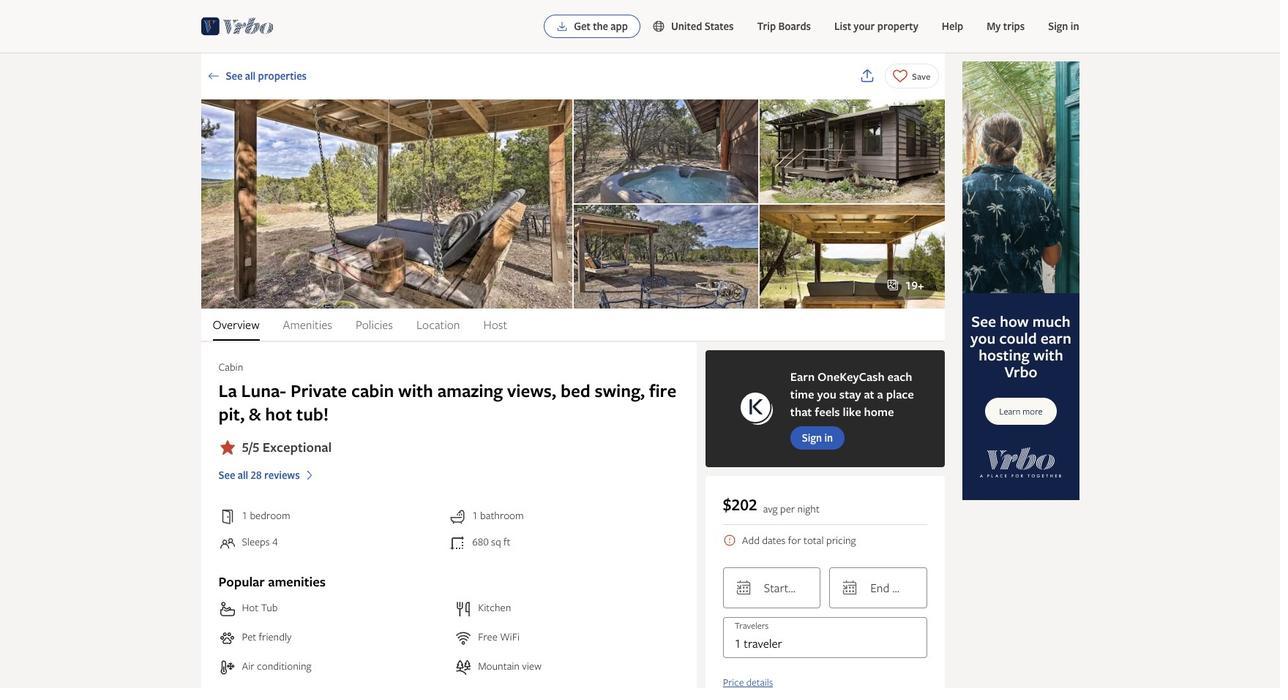 Task type: locate. For each thing, give the bounding box(es) containing it.
see down negative theme icon
[[218, 468, 235, 482]]

location
[[416, 317, 460, 333]]

per
[[780, 502, 795, 516]]

sign in
[[1048, 19, 1079, 33], [802, 431, 833, 445]]

properties
[[258, 69, 307, 83]]

in for sign in dropdown button
[[1071, 19, 1079, 33]]

host link
[[483, 309, 507, 341]]

sign in for sign in dropdown button
[[1048, 19, 1079, 33]]

1 horizontal spatial in
[[1071, 19, 1079, 33]]

negative theme image
[[218, 439, 236, 457]]

traveler
[[744, 636, 782, 652]]

1 horizontal spatial sign
[[1048, 19, 1068, 33]]

conditioning
[[257, 660, 311, 674]]

stay
[[839, 386, 861, 403]]

1 for 1 bedroom
[[242, 509, 247, 523]]

vrbo logo image
[[201, 15, 273, 38]]

0 vertical spatial leading image
[[859, 67, 876, 85]]

earn onekeycash each time you stay at a place that feels like home
[[790, 369, 914, 420]]

tub
[[261, 601, 278, 615]]

all left the 28
[[238, 468, 248, 482]]

hot
[[242, 601, 259, 615]]

0 vertical spatial in
[[1071, 19, 1079, 33]]

&
[[249, 403, 261, 427]]

in right trips
[[1071, 19, 1079, 33]]

pit,
[[218, 403, 245, 427]]

night
[[797, 502, 820, 516]]

1 vertical spatial all
[[238, 468, 248, 482]]

at
[[864, 386, 874, 403]]

sign right trips
[[1048, 19, 1068, 33]]

directional image
[[207, 70, 220, 83]]

1 vertical spatial sign
[[802, 431, 822, 445]]

in for sign in link
[[824, 431, 833, 445]]

view from the swing bed image
[[760, 205, 944, 309]]

sign in inside dropdown button
[[1048, 19, 1079, 33]]

sign in down feels
[[802, 431, 833, 445]]

680
[[472, 535, 489, 549]]

in down feels
[[824, 431, 833, 445]]

see inside see all 28 reviews button
[[218, 468, 235, 482]]

0 horizontal spatial in
[[824, 431, 833, 445]]

leading image inside 19+ button
[[886, 279, 899, 292]]

all for properties
[[245, 69, 256, 83]]

1 vertical spatial leading image
[[886, 279, 899, 292]]

0 vertical spatial see
[[226, 69, 243, 83]]

united states
[[671, 19, 734, 33]]

4
[[272, 535, 278, 549]]

you
[[817, 386, 836, 403]]

app
[[611, 19, 628, 33]]

policies
[[356, 317, 393, 333]]

location link
[[416, 309, 460, 341]]

small image
[[723, 534, 736, 547]]

leading image left the 19+
[[886, 279, 899, 292]]

list
[[834, 19, 851, 33]]

19+
[[905, 277, 924, 294]]

luna-
[[241, 379, 286, 403]]

my trips
[[987, 19, 1025, 33]]

ft
[[504, 535, 510, 549]]

list containing overview
[[201, 309, 944, 341]]

1 vertical spatial in
[[824, 431, 833, 445]]

see right directional "icon"
[[226, 69, 243, 83]]

amenities link
[[283, 309, 332, 341]]

get
[[574, 19, 590, 33]]

0 horizontal spatial 1
[[242, 509, 247, 523]]

cabin
[[351, 379, 394, 403]]

download the app button image
[[556, 20, 568, 32]]

each
[[887, 369, 912, 385]]

1 vertical spatial see
[[218, 468, 235, 482]]

mountain view list item
[[455, 659, 679, 677]]

leading image left the save button
[[859, 67, 876, 85]]

5/5
[[242, 438, 259, 457]]

boards
[[778, 19, 811, 33]]

sign
[[1048, 19, 1068, 33], [802, 431, 822, 445]]

1 horizontal spatial sign in
[[1048, 19, 1079, 33]]

1 bedroom
[[242, 509, 290, 523]]

list your property link
[[823, 12, 930, 41]]

in inside dropdown button
[[1071, 19, 1079, 33]]

in
[[1071, 19, 1079, 33], [824, 431, 833, 445]]

a
[[877, 386, 883, 403]]

onekeycash
[[818, 369, 885, 385]]

sign in button
[[1036, 12, 1091, 41]]

property
[[877, 19, 918, 33]]

policies link
[[356, 309, 393, 341]]

1 left traveler
[[735, 636, 741, 652]]

sign inside dropdown button
[[1048, 19, 1068, 33]]

that
[[790, 404, 812, 420]]

hot tub
[[242, 601, 278, 615]]

mountain
[[478, 660, 520, 674]]

trip
[[757, 19, 776, 33]]

0 horizontal spatial sign
[[802, 431, 822, 445]]

1 horizontal spatial 1
[[472, 509, 478, 523]]

0 vertical spatial sign
[[1048, 19, 1068, 33]]

1 for 1 bathroom
[[472, 509, 478, 523]]

1 vertical spatial sign in
[[802, 431, 833, 445]]

see
[[226, 69, 243, 83], [218, 468, 235, 482]]

$202 avg per night
[[723, 494, 820, 516]]

1 for 1 traveler
[[735, 636, 741, 652]]

1 inside button
[[735, 636, 741, 652]]

0 vertical spatial sign in
[[1048, 19, 1079, 33]]

air conditioning list item
[[218, 659, 443, 677]]

sleeps
[[242, 535, 270, 549]]

views,
[[507, 379, 556, 403]]

overview
[[213, 317, 259, 333]]

see for see all properties
[[226, 69, 243, 83]]

sign in right trips
[[1048, 19, 1079, 33]]

1
[[242, 509, 247, 523], [472, 509, 478, 523], [735, 636, 741, 652]]

the
[[593, 19, 608, 33]]

private
[[290, 379, 347, 403]]

all left properties
[[245, 69, 256, 83]]

1 horizontal spatial leading image
[[886, 279, 899, 292]]

sleeps 4
[[242, 535, 278, 549]]

1 up 680
[[472, 509, 478, 523]]

680 sq ft
[[472, 535, 510, 549]]

sign down that
[[802, 431, 822, 445]]

popular
[[218, 573, 265, 591]]

amazing
[[437, 379, 503, 403]]

0 vertical spatial all
[[245, 69, 256, 83]]

1 traveler
[[735, 636, 782, 652]]

with
[[398, 379, 433, 403]]

0 horizontal spatial sign in
[[802, 431, 833, 445]]

leading image
[[859, 67, 876, 85], [886, 279, 899, 292]]

all inside see all 28 reviews button
[[238, 468, 248, 482]]

unwind in the private hot tub under the stars image
[[573, 100, 758, 203]]

list
[[201, 309, 944, 341]]

help link
[[930, 12, 975, 41]]

2 horizontal spatial 1
[[735, 636, 741, 652]]

sq
[[491, 535, 501, 549]]

all
[[245, 69, 256, 83], [238, 468, 248, 482]]

1 left bedroom
[[242, 509, 247, 523]]



Task type: vqa. For each thing, say whether or not it's contained in the screenshot.
Show previous card "image"
no



Task type: describe. For each thing, give the bounding box(es) containing it.
air conditioning
[[242, 660, 311, 674]]

see all properties link
[[207, 69, 850, 83]]

amenities
[[268, 573, 326, 591]]

popular amenities
[[218, 573, 326, 591]]

trip boards
[[757, 19, 811, 33]]

united
[[671, 19, 702, 33]]

air
[[242, 660, 254, 674]]

free wifi list item
[[455, 630, 679, 648]]

swing,
[[595, 379, 645, 403]]

like
[[843, 404, 861, 420]]

save button
[[885, 64, 939, 89]]

my trips link
[[975, 12, 1036, 41]]

free
[[478, 630, 497, 644]]

friendly
[[259, 630, 292, 644]]

kitchen list item
[[455, 601, 679, 618]]

see all 28 reviews
[[218, 468, 300, 482]]

la
[[218, 379, 237, 403]]

list your property
[[834, 19, 918, 33]]

hot
[[265, 403, 292, 427]]

pet friendly list item
[[218, 630, 443, 648]]

tub!
[[296, 403, 329, 427]]

view
[[522, 660, 542, 674]]

hot tub list item
[[218, 601, 443, 618]]

save
[[912, 70, 931, 83]]

sign in for sign in link
[[802, 431, 833, 445]]

united states button
[[640, 12, 745, 41]]

for
[[788, 534, 801, 547]]

exceptional
[[263, 438, 332, 457]]

dates
[[762, 534, 786, 547]]

medium image
[[303, 469, 316, 482]]

$202
[[723, 494, 757, 516]]

cabin la luna- private cabin with amazing views, bed swing, fire pit, & hot tub!
[[218, 360, 676, 427]]

bed
[[561, 379, 590, 403]]

mountain view
[[478, 660, 542, 674]]

pricing
[[826, 534, 856, 547]]

see all properties
[[226, 69, 307, 83]]

5/5 exceptional
[[242, 438, 332, 457]]

your
[[854, 19, 875, 33]]

add
[[742, 534, 760, 547]]

trips
[[1003, 19, 1025, 33]]

trip boards link
[[745, 12, 823, 41]]

amenities
[[283, 317, 332, 333]]

pet
[[242, 630, 256, 644]]

total
[[804, 534, 824, 547]]

1 bathroom
[[472, 509, 524, 523]]

bathroom
[[480, 509, 524, 523]]

sign for sign in dropdown button
[[1048, 19, 1068, 33]]

1 traveler button
[[723, 618, 927, 659]]

overview link
[[213, 309, 259, 341]]

all for 28
[[238, 468, 248, 482]]

wifi
[[500, 630, 520, 644]]

sign for sign in link
[[802, 431, 822, 445]]

19+ button
[[874, 271, 936, 300]]

see for see all 28 reviews
[[218, 468, 235, 482]]

home
[[864, 404, 894, 420]]

place
[[886, 386, 914, 403]]

reviews
[[264, 468, 300, 482]]

private and secluded cabin image
[[760, 100, 944, 203]]

kitchen
[[478, 601, 511, 615]]

earn
[[790, 369, 815, 385]]

relax in the swing while enjoying an amazing view. image
[[201, 100, 572, 309]]

host
[[483, 317, 507, 333]]

add dates for total pricing
[[742, 534, 856, 547]]

see all 28 reviews button
[[218, 463, 679, 482]]

small image
[[652, 20, 671, 33]]

bedroom
[[250, 509, 290, 523]]

enjoy expansive hill country views image
[[573, 205, 758, 309]]

feels
[[815, 404, 840, 420]]

states
[[705, 19, 734, 33]]

my
[[987, 19, 1001, 33]]

get the app link
[[544, 15, 640, 38]]

help
[[942, 19, 963, 33]]

sign in link
[[790, 427, 845, 450]]

fire
[[649, 379, 676, 403]]

0 horizontal spatial leading image
[[859, 67, 876, 85]]

avg
[[763, 502, 778, 516]]

free wifi
[[478, 630, 520, 644]]



